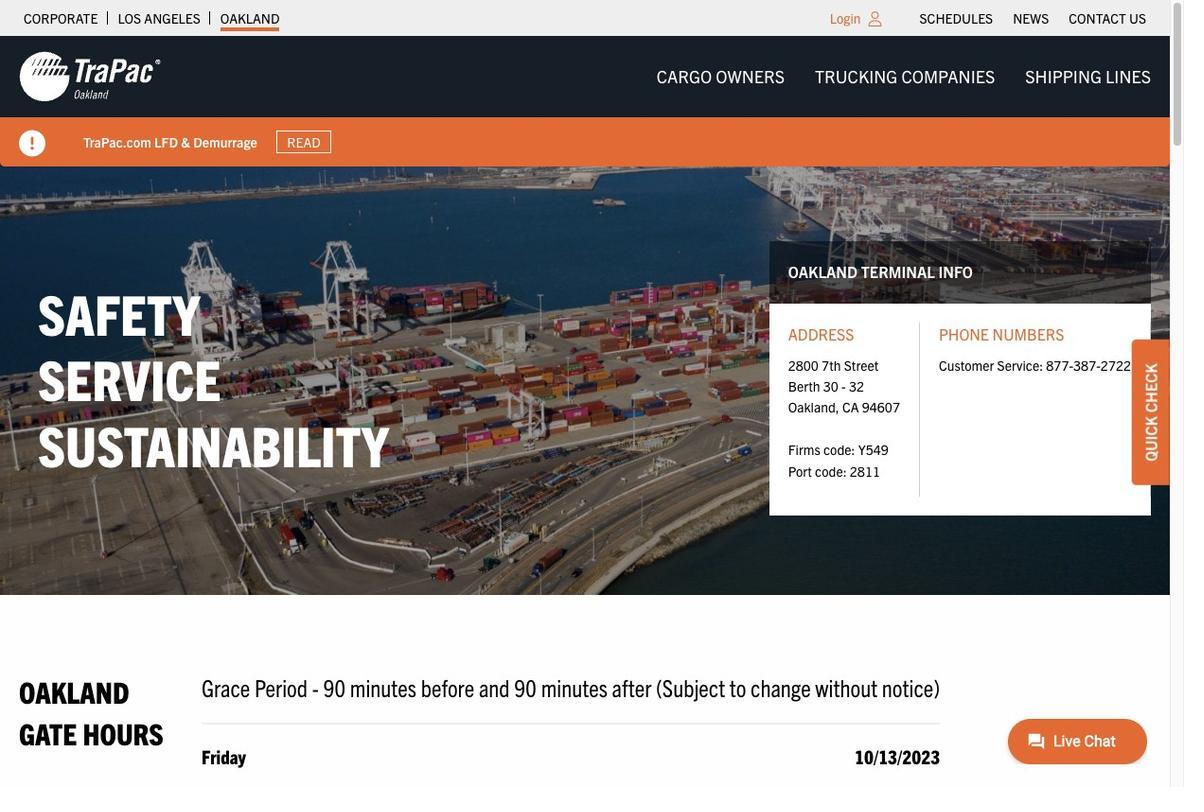 Task type: describe. For each thing, give the bounding box(es) containing it.
ca
[[843, 399, 859, 416]]

and
[[479, 673, 510, 703]]

2800
[[789, 357, 819, 374]]

info
[[939, 263, 973, 282]]

angeles
[[144, 9, 201, 27]]

read
[[287, 134, 321, 151]]

contact us
[[1069, 9, 1147, 27]]

oakland for oakland terminal info
[[789, 263, 858, 282]]

before
[[421, 673, 475, 703]]

los angeles
[[118, 9, 201, 27]]

2811
[[850, 463, 881, 480]]

(subject
[[656, 673, 725, 703]]

street
[[844, 357, 879, 374]]

oakland image
[[19, 50, 161, 103]]

demurrage
[[193, 133, 257, 150]]

1 minutes from the left
[[350, 673, 417, 703]]

contact
[[1069, 9, 1127, 27]]

safety service sustainability
[[38, 278, 389, 479]]

y549
[[859, 441, 889, 458]]

numbers
[[993, 325, 1065, 344]]

news link
[[1013, 5, 1049, 31]]

news
[[1013, 9, 1049, 27]]

2 90 from the left
[[514, 673, 537, 703]]

&
[[181, 133, 190, 150]]

387-
[[1074, 357, 1101, 374]]

phone numbers
[[939, 325, 1065, 344]]

cargo owners
[[657, 65, 785, 87]]

light image
[[869, 11, 882, 27]]

login link
[[830, 9, 861, 27]]

oakland link
[[220, 5, 280, 31]]

customer service: 877-387-2722
[[939, 357, 1132, 374]]

customer
[[939, 357, 995, 374]]

cargo
[[657, 65, 712, 87]]

quick check
[[1142, 364, 1161, 462]]

oakland for oakland
[[220, 9, 280, 27]]

94607
[[862, 399, 900, 416]]

solid image
[[19, 131, 45, 157]]

grace
[[202, 673, 250, 703]]

0 vertical spatial code:
[[824, 441, 856, 458]]

2800 7th street berth 30 - 32 oakland, ca 94607
[[789, 357, 900, 416]]

shipping
[[1026, 65, 1102, 87]]

trucking companies
[[815, 65, 995, 87]]

shipping lines
[[1026, 65, 1151, 87]]

period
[[255, 673, 308, 703]]

1 vertical spatial -
[[312, 673, 319, 703]]

service
[[38, 344, 221, 413]]

oakland,
[[789, 399, 840, 416]]

cargo owners link
[[642, 58, 800, 96]]

los
[[118, 9, 141, 27]]

1 90 from the left
[[323, 673, 346, 703]]

change
[[751, 673, 811, 703]]

banner containing cargo owners
[[0, 36, 1185, 167]]

notice)
[[882, 673, 940, 703]]

friday
[[202, 746, 246, 769]]

check
[[1142, 364, 1161, 413]]



Task type: locate. For each thing, give the bounding box(es) containing it.
- right 30
[[842, 378, 846, 395]]

port
[[789, 463, 812, 480]]

877-
[[1047, 357, 1074, 374]]

30
[[824, 378, 839, 395]]

0 vertical spatial oakland
[[220, 9, 280, 27]]

-
[[842, 378, 846, 395], [312, 673, 319, 703]]

owners
[[716, 65, 785, 87]]

oakland inside oakland gate hours
[[19, 674, 129, 711]]

safety
[[38, 278, 200, 347]]

1 horizontal spatial 90
[[514, 673, 537, 703]]

menu bar up shipping
[[910, 5, 1157, 31]]

shipping lines link
[[1011, 58, 1167, 96]]

oakland
[[220, 9, 280, 27], [789, 263, 858, 282], [19, 674, 129, 711]]

90 right period
[[323, 673, 346, 703]]

2 vertical spatial oakland
[[19, 674, 129, 711]]

oakland gate hours
[[19, 674, 164, 752]]

phone
[[939, 325, 989, 344]]

0 horizontal spatial -
[[312, 673, 319, 703]]

code: right the port
[[815, 463, 847, 480]]

service:
[[998, 357, 1044, 374]]

minutes left after
[[541, 673, 608, 703]]

to
[[730, 673, 747, 703]]

0 horizontal spatial 90
[[323, 673, 346, 703]]

oakland terminal info
[[789, 263, 973, 282]]

oakland up gate
[[19, 674, 129, 711]]

firms code:  y549 port code:  2811
[[789, 441, 889, 480]]

menu bar down "light" icon
[[642, 58, 1167, 96]]

read link
[[276, 130, 332, 154]]

los angeles link
[[118, 5, 201, 31]]

trapac.com lfd & demurrage
[[83, 133, 257, 150]]

login
[[830, 9, 861, 27]]

oakland right angeles
[[220, 9, 280, 27]]

menu bar containing schedules
[[910, 5, 1157, 31]]

menu bar
[[910, 5, 1157, 31], [642, 58, 1167, 96]]

schedules
[[920, 9, 993, 27]]

1 vertical spatial code:
[[815, 463, 847, 480]]

hours
[[83, 715, 164, 752]]

us
[[1130, 9, 1147, 27]]

32
[[849, 378, 865, 395]]

oakland for oakland gate hours
[[19, 674, 129, 711]]

without
[[816, 673, 878, 703]]

banner
[[0, 36, 1185, 167]]

grace period - 90 minutes before and 90 minutes after (subject to change without notice)
[[202, 673, 940, 703]]

terminal
[[861, 263, 935, 282]]

2722
[[1101, 357, 1132, 374]]

code: up 2811 on the right of the page
[[824, 441, 856, 458]]

firms
[[789, 441, 821, 458]]

0 horizontal spatial oakland
[[19, 674, 129, 711]]

2 horizontal spatial oakland
[[789, 263, 858, 282]]

code:
[[824, 441, 856, 458], [815, 463, 847, 480]]

quick check link
[[1132, 340, 1170, 486]]

2 minutes from the left
[[541, 673, 608, 703]]

90 right and
[[514, 673, 537, 703]]

lfd
[[154, 133, 178, 150]]

quick
[[1142, 416, 1161, 462]]

1 vertical spatial oakland
[[789, 263, 858, 282]]

- right period
[[312, 673, 319, 703]]

corporate link
[[24, 5, 98, 31]]

schedules link
[[920, 5, 993, 31]]

1 vertical spatial menu bar
[[642, 58, 1167, 96]]

corporate
[[24, 9, 98, 27]]

90
[[323, 673, 346, 703], [514, 673, 537, 703]]

minutes left before on the left bottom of the page
[[350, 673, 417, 703]]

7th
[[822, 357, 841, 374]]

berth
[[789, 378, 821, 395]]

gate
[[19, 715, 77, 752]]

trucking
[[815, 65, 898, 87]]

companies
[[902, 65, 995, 87]]

1 horizontal spatial -
[[842, 378, 846, 395]]

minutes
[[350, 673, 417, 703], [541, 673, 608, 703]]

1 horizontal spatial oakland
[[220, 9, 280, 27]]

oakland up address
[[789, 263, 858, 282]]

0 vertical spatial menu bar
[[910, 5, 1157, 31]]

contact us link
[[1069, 5, 1147, 31]]

sustainability
[[38, 410, 389, 479]]

menu bar containing cargo owners
[[642, 58, 1167, 96]]

trucking companies link
[[800, 58, 1011, 96]]

1 horizontal spatial minutes
[[541, 673, 608, 703]]

0 horizontal spatial minutes
[[350, 673, 417, 703]]

- inside 2800 7th street berth 30 - 32 oakland, ca 94607
[[842, 378, 846, 395]]

10/13/2023
[[855, 746, 940, 769]]

address
[[789, 325, 854, 344]]

lines
[[1106, 65, 1151, 87]]

after
[[612, 673, 652, 703]]

trapac.com
[[83, 133, 151, 150]]

0 vertical spatial -
[[842, 378, 846, 395]]



Task type: vqa. For each thing, say whether or not it's contained in the screenshot.
Shipping Lines
yes



